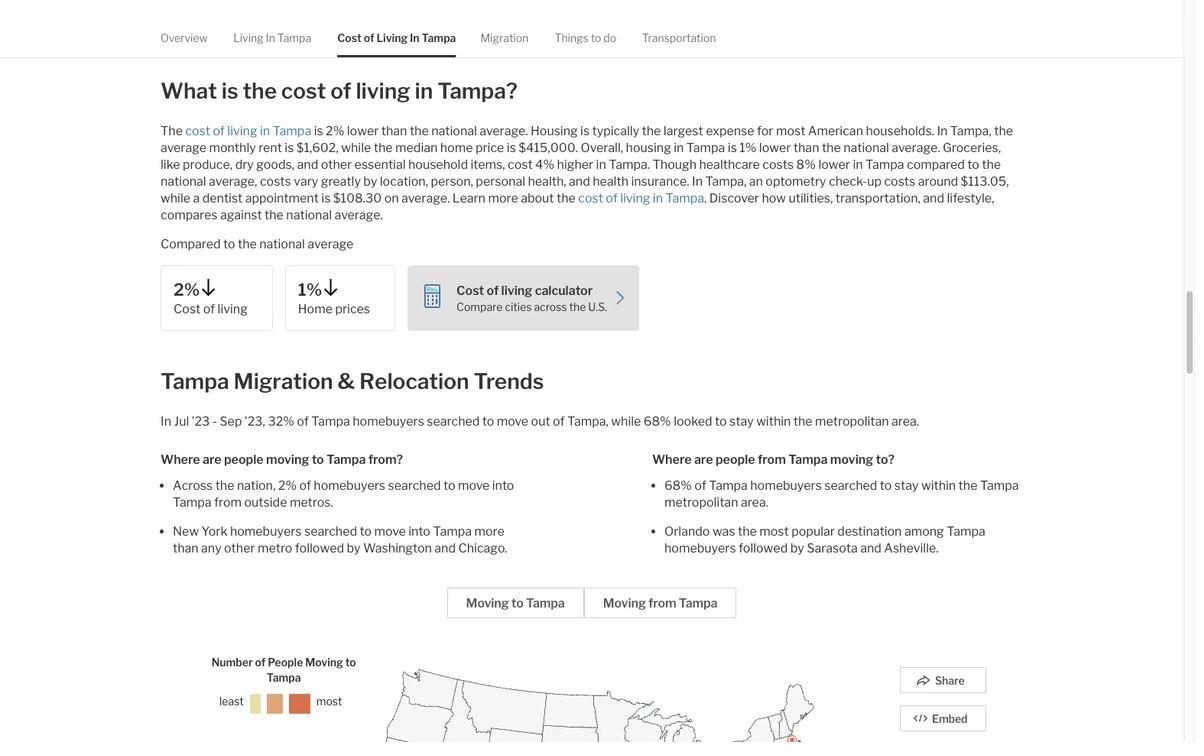 Task type: describe. For each thing, give the bounding box(es) containing it.
is right the rent
[[285, 141, 294, 155]]

of right 32
[[297, 415, 309, 429]]

living down health on the top of the page
[[621, 191, 651, 206]]

m
[[195, 22, 206, 37]]

than inside housing is typically the largest expense for most american households. in tampa, the average monthly rent is $1,602, while the median home price is  $415,000. overall, housing in tampa is 1% lower than the national average. groceries, like produce, dry goods, and other essential household items, cost 4% higher in tampa.  though healthcare costs 8% lower in tampa compared to the national average, costs vary greatly by location, person, personal health, and  health insurance. in tampa, an optometry check-up costs around $113.05, while a dentist appointment is $108.30 on average.
[[794, 141, 820, 155]]

1 horizontal spatial while
[[341, 141, 371, 155]]

% inside 68 % of tampa homebuyers searched to stay within the tampa metropolitan area.
[[681, 479, 692, 494]]

is down "expense"
[[728, 141, 737, 155]]

a
[[193, 191, 200, 206]]

1 '23 from the left
[[192, 415, 210, 429]]

&
[[338, 369, 355, 395]]

sep
[[220, 415, 242, 429]]

in up the rent
[[260, 124, 270, 138]]

moving for moving from
[[603, 597, 646, 611]]

followed inside orlando was the most popular destination among tampa homebuyers followed by sarasota and asheville .
[[739, 542, 788, 556]]

1 living from the left
[[233, 31, 264, 44]]

0 horizontal spatial migration
[[234, 369, 333, 395]]

an
[[750, 174, 763, 189]]

where are people moving to tampa from?
[[161, 453, 403, 468]]

% inside across the nation, 2 % of homebuyers searched to move into tampa from outside metros.
[[286, 479, 297, 494]]

households.
[[866, 124, 935, 138]]

average inside housing is typically the largest expense for most american households. in tampa, the average monthly rent is $1,602, while the median home price is  $415,000. overall, housing in tampa is 1% lower than the national average. groceries, like produce, dry goods, and other essential household items, cost 4% higher in tampa.  though healthcare costs 8% lower in tampa compared to the national average, costs vary greatly by location, person, personal health, and  health insurance. in tampa, an optometry check-up costs around $113.05, while a dentist appointment is $108.30 on average.
[[161, 141, 207, 155]]

1 horizontal spatial .
[[705, 191, 707, 206]]

2 horizontal spatial costs
[[885, 174, 916, 189]]

into inside across the nation, 2 % of homebuyers searched to move into tampa from outside metros.
[[492, 479, 514, 494]]

cost inside housing is typically the largest expense for most american households. in tampa, the average monthly rent is $1,602, while the median home price is  $415,000. overall, housing in tampa is 1% lower than the national average. groceries, like produce, dry goods, and other essential household items, cost 4% higher in tampa.  though healthcare costs 8% lower in tampa compared to the national average, costs vary greatly by location, person, personal health, and  health insurance. in tampa, an optometry check-up costs around $113.05, while a dentist appointment is $108.30 on average.
[[508, 158, 533, 172]]

the cost of living in tampa is 2 % lower than the national average.
[[161, 124, 531, 138]]

moving inside number of people moving to tampa
[[305, 657, 343, 670]]

cost right the
[[185, 124, 210, 138]]

0 vertical spatial more
[[488, 191, 518, 206]]

2%
[[174, 280, 200, 300]]

0 horizontal spatial .
[[505, 542, 508, 556]]

median
[[396, 141, 438, 155]]

by inside orlando was the most popular destination among tampa homebuyers followed by sarasota and asheville .
[[791, 542, 805, 556]]

lifestyle,
[[947, 191, 995, 206]]

home
[[440, 141, 473, 155]]

of up the cost of living in tampa is 2 % lower than the national average.
[[331, 78, 352, 104]]

moving to tampa
[[466, 597, 565, 611]]

across the nation, 2 % of homebuyers searched to move into tampa from outside metros.
[[173, 479, 514, 510]]

searched inside across the nation, 2 % of homebuyers searched to move into tampa from outside metros.
[[388, 479, 441, 494]]

outside
[[244, 496, 287, 510]]

trends
[[474, 369, 544, 395]]

of down compared
[[203, 302, 215, 317]]

. inside orlando was the most popular destination among tampa homebuyers followed by sarasota and asheville .
[[937, 542, 939, 556]]

essential
[[355, 158, 406, 172]]

average. inside discover how utilities, transportation, and lifestyle, compares against the national average.
[[335, 208, 383, 223]]

looked
[[674, 415, 713, 429]]

tampa inside orlando was the most popular destination among tampa homebuyers followed by sarasota and asheville .
[[947, 525, 986, 540]]

though
[[653, 158, 697, 172]]

what is the cost of living in tampa ?
[[161, 78, 518, 104]]

living in tampa
[[233, 31, 311, 44]]

% left looked
[[660, 415, 672, 429]]

items,
[[471, 158, 505, 172]]

move inside across the nation, 2 % of homebuyers searched to move into tampa from outside metros.
[[458, 479, 490, 494]]

1 horizontal spatial 2
[[326, 124, 333, 138]]

monthly
[[209, 141, 256, 155]]

relocation
[[360, 369, 469, 395]]

2 living from the left
[[377, 31, 408, 44]]

1 horizontal spatial tampa,
[[951, 124, 992, 138]]

in down overall,
[[596, 158, 607, 172]]

68 inside 68 % of tampa homebuyers searched to stay within the tampa metropolitan area.
[[665, 479, 681, 494]]

people for moving
[[224, 453, 264, 468]]

living down cost of living in tampa link
[[356, 78, 411, 104]]

nation,
[[237, 479, 276, 494]]

in inside cost of living in tampa link
[[410, 31, 420, 44]]

2 horizontal spatial lower
[[819, 158, 851, 172]]

destination
[[838, 525, 902, 540]]

and up vary
[[297, 158, 318, 172]]

was
[[713, 525, 736, 540]]

compared
[[907, 158, 965, 172]]

area. inside 68 % of tampa homebuyers searched to stay within the tampa metropolitan area.
[[741, 496, 769, 510]]

tampa inside across the nation, 2 % of homebuyers searched to move into tampa from outside metros.
[[173, 496, 212, 510]]

followed inside more than any other metro followed by
[[295, 542, 344, 556]]

0 vertical spatial than
[[382, 124, 407, 138]]

living up monthly
[[227, 124, 257, 138]]

2 '23 from the left
[[245, 415, 263, 429]]

the inside orlando was the most popular destination among tampa homebuyers followed by sarasota and asheville .
[[738, 525, 757, 540]]

against
[[220, 208, 262, 223]]

2 , from the left
[[606, 415, 609, 429]]

check-
[[829, 174, 868, 189]]

about
[[521, 191, 554, 206]]

show
[[161, 22, 193, 37]]

is right what on the left top of the page
[[222, 78, 238, 104]]

new york homebuyers searched to move into tampa
[[173, 525, 472, 540]]

jul
[[174, 415, 189, 429]]

2 horizontal spatial move
[[497, 415, 529, 429]]

% up $1,602,
[[333, 124, 345, 138]]

things to do link
[[555, 18, 617, 58]]

in down insurance.
[[653, 191, 663, 206]]

cost of living calculator compare cities across the u.s.
[[457, 283, 607, 313]]

other inside housing is typically the largest expense for most american households. in tampa, the average monthly rent is $1,602, while the median home price is  $415,000. overall, housing in tampa is 1% lower than the national average. groceries, like produce, dry goods, and other essential household items, cost 4% higher in tampa.  though healthcare costs 8% lower in tampa compared to the national average, costs vary greatly by location, person, personal health, and  health insurance. in tampa, an optometry check-up costs around $113.05, while a dentist appointment is $108.30 on average.
[[321, 158, 352, 172]]

american
[[809, 124, 864, 138]]

0 vertical spatial within
[[757, 415, 791, 429]]

compares
[[161, 208, 218, 223]]

and left chicago at the left bottom of the page
[[435, 542, 456, 556]]

learn
[[453, 191, 486, 206]]

to inside across the nation, 2 % of homebuyers searched to move into tampa from outside metros.
[[444, 479, 456, 494]]

prices
[[335, 302, 370, 317]]

transportation link
[[642, 18, 716, 58]]

learn more about the cost of living in tampa .
[[453, 191, 710, 206]]

in up median
[[415, 78, 433, 104]]

cost of living in tampa link
[[338, 18, 456, 58]]

people for from
[[716, 453, 756, 468]]

price
[[476, 141, 504, 155]]

more inside more than any other metro followed by
[[475, 525, 505, 540]]

embed button
[[900, 706, 987, 732]]

of inside cost of living calculator compare cities across the u.s.
[[487, 283, 499, 298]]

average,
[[209, 174, 257, 189]]

the inside 68 % of tampa homebuyers searched to stay within the tampa metropolitan area.
[[959, 479, 978, 494]]

washington and chicago .
[[363, 542, 508, 556]]

of inside 68 % of tampa homebuyers searched to stay within the tampa metropolitan area.
[[695, 479, 707, 494]]

housing
[[531, 124, 578, 138]]

moving from tampa
[[603, 597, 718, 611]]

2 horizontal spatial while
[[612, 415, 641, 429]]

like
[[161, 158, 180, 172]]

compared
[[161, 237, 221, 252]]

$415,000.
[[519, 141, 578, 155]]

to inside 68 % of tampa homebuyers searched to stay within the tampa metropolitan area.
[[880, 479, 892, 494]]

1 horizontal spatial metropolitan
[[816, 415, 889, 429]]

is up $1,602,
[[314, 124, 323, 138]]

cost for cost of living calculator compare cities across the u.s.
[[457, 283, 484, 298]]

and up learn more about the cost of living in tampa .
[[569, 174, 590, 189]]

dentist
[[202, 191, 243, 206]]

healthcare
[[700, 158, 760, 172]]

least
[[220, 695, 244, 708]]

1% inside housing is typically the largest expense for most american households. in tampa, the average monthly rent is $1,602, while the median home price is  $415,000. overall, housing in tampa is 1% lower than the national average. groceries, like produce, dry goods, and other essential household items, cost 4% higher in tampa.  though healthcare costs 8% lower in tampa compared to the national average, costs vary greatly by location, person, personal health, and  health insurance. in tampa, an optometry check-up costs around $113.05, while a dentist appointment is $108.30 on average.
[[740, 141, 757, 155]]

appointment
[[245, 191, 319, 206]]

where are people from tampa moving to?
[[653, 453, 895, 468]]

orlando was the most popular destination among tampa homebuyers followed by sarasota and asheville .
[[665, 525, 986, 556]]

dry
[[235, 158, 254, 172]]

in jul '23 - sep '23 , 32 % of tampa homebuyers searched to move out of tampa , while 68 % looked to stay within the metropolitan area.
[[161, 415, 920, 429]]

0 vertical spatial migration
[[481, 31, 529, 44]]

1 horizontal spatial costs
[[763, 158, 794, 172]]

of inside across the nation, 2 % of homebuyers searched to move into tampa from outside metros.
[[300, 479, 311, 494]]

cost of living
[[174, 302, 248, 317]]

in up 'check-'
[[853, 158, 863, 172]]

greatly
[[321, 174, 361, 189]]

are for across the nation,
[[203, 453, 222, 468]]

average. down the households.
[[892, 141, 941, 155]]

0 horizontal spatial 1%
[[298, 280, 322, 300]]

cost up the cost of living in tampa is 2 % lower than the national average.
[[281, 78, 326, 104]]

homebuyers inside across the nation, 2 % of homebuyers searched to move into tampa from outside metros.
[[314, 479, 386, 494]]

and inside discover how utilities, transportation, and lifestyle, compares against the national average.
[[924, 191, 945, 206]]

home prices
[[298, 302, 370, 317]]

chicago
[[459, 542, 505, 556]]

compare
[[457, 300, 503, 313]]

68 % of tampa homebuyers searched to stay within the tampa metropolitan area.
[[665, 479, 1019, 510]]

$108.30
[[333, 191, 382, 206]]

0 vertical spatial area.
[[892, 415, 920, 429]]

and inside orlando was the most popular destination among tampa homebuyers followed by sarasota and asheville .
[[861, 542, 882, 556]]

household
[[408, 158, 468, 172]]

0 vertical spatial lower
[[347, 124, 379, 138]]

$1,602,
[[297, 141, 339, 155]]

32
[[268, 415, 283, 429]]

2 moving from the left
[[831, 453, 874, 468]]

new
[[173, 525, 199, 540]]

are for 68
[[695, 453, 713, 468]]

1 horizontal spatial average
[[308, 237, 354, 252]]

washington
[[363, 542, 432, 556]]

do
[[604, 31, 617, 44]]

metro
[[258, 542, 293, 556]]

1 , from the left
[[263, 415, 265, 429]]

up
[[868, 174, 882, 189]]

number of people moving to tampa
[[212, 657, 356, 684]]



Task type: locate. For each thing, give the bounding box(es) containing it.
1 horizontal spatial moving
[[466, 597, 509, 611]]

2 up $1,602,
[[326, 124, 333, 138]]

2 inside across the nation, 2 % of homebuyers searched to move into tampa from outside metros.
[[278, 479, 286, 494]]

housing is typically the largest expense for most american households. in tampa, the average monthly rent is $1,602, while the median home price is  $415,000. overall, housing in tampa is 1% lower than the national average. groceries, like produce, dry goods, and other essential household items, cost 4% higher in tampa.  though healthcare costs 8% lower in tampa compared to the national average, costs vary greatly by location, person, personal health, and  health insurance. in tampa, an optometry check-up costs around $113.05, while a dentist appointment is $108.30 on average.
[[161, 124, 1014, 206]]

living up what is the cost of living in tampa ?
[[377, 31, 408, 44]]

average. down location,
[[402, 191, 450, 206]]

in up the though
[[674, 141, 684, 155]]

1 vertical spatial migration
[[234, 369, 333, 395]]

cost for cost of living in tampa
[[338, 31, 362, 44]]

average. up price
[[480, 124, 528, 138]]

1 horizontal spatial followed
[[739, 542, 788, 556]]

any
[[201, 542, 222, 556]]

cities
[[505, 300, 532, 313]]

within up where are people from tampa moving to?
[[757, 415, 791, 429]]

the
[[243, 78, 277, 104], [410, 124, 429, 138], [642, 124, 661, 138], [995, 124, 1014, 138], [374, 141, 393, 155], [822, 141, 841, 155], [983, 158, 1002, 172], [557, 191, 576, 206], [265, 208, 284, 223], [238, 237, 257, 252], [570, 300, 586, 313], [794, 415, 813, 429], [215, 479, 234, 494], [959, 479, 978, 494], [738, 525, 757, 540]]

2 vertical spatial most
[[317, 695, 342, 708]]

0 horizontal spatial are
[[203, 453, 222, 468]]

than inside more than any other metro followed by
[[173, 542, 199, 556]]

followed left sarasota
[[739, 542, 788, 556]]

average down the
[[161, 141, 207, 155]]

0 horizontal spatial 68
[[644, 415, 660, 429]]

and down destination
[[861, 542, 882, 556]]

1 horizontal spatial within
[[922, 479, 956, 494]]

rent
[[259, 141, 282, 155]]

, left 32
[[263, 415, 265, 429]]

living inside cost of living calculator compare cities across the u.s.
[[502, 283, 533, 298]]

searched down metros.
[[304, 525, 357, 540]]

0 vertical spatial metropolitan
[[816, 415, 889, 429]]

stay inside 68 % of tampa homebuyers searched to stay within the tampa metropolitan area.
[[895, 479, 919, 494]]

1 horizontal spatial 68
[[665, 479, 681, 494]]

vary
[[294, 174, 318, 189]]

0 vertical spatial into
[[492, 479, 514, 494]]

migration up ?
[[481, 31, 529, 44]]

searched down the relocation
[[427, 415, 480, 429]]

living down compared to the national average
[[218, 302, 248, 317]]

show m ore
[[161, 22, 228, 37]]

1 horizontal spatial stay
[[895, 479, 919, 494]]

u.s.
[[589, 300, 607, 313]]

0 vertical spatial 68
[[644, 415, 660, 429]]

0 horizontal spatial followed
[[295, 542, 344, 556]]

1 vertical spatial stay
[[895, 479, 919, 494]]

1 vertical spatial area.
[[741, 496, 769, 510]]

0 horizontal spatial lower
[[347, 124, 379, 138]]

0 horizontal spatial into
[[409, 525, 431, 540]]

0 horizontal spatial within
[[757, 415, 791, 429]]

lower up the essential
[[347, 124, 379, 138]]

stay
[[730, 415, 754, 429], [895, 479, 919, 494]]

of inside number of people moving to tampa
[[255, 657, 266, 670]]

while down the cost of living in tampa is 2 % lower than the national average.
[[341, 141, 371, 155]]

where down looked
[[653, 453, 692, 468]]

homebuyers down orlando
[[665, 542, 736, 556]]

0 horizontal spatial costs
[[260, 174, 291, 189]]

1 vertical spatial more
[[475, 525, 505, 540]]

from inside across the nation, 2 % of homebuyers searched to move into tampa from outside metros.
[[214, 496, 242, 510]]

homebuyers up metro
[[230, 525, 302, 540]]

share button
[[900, 668, 987, 694]]

0 vertical spatial 1%
[[740, 141, 757, 155]]

cost up compare
[[457, 283, 484, 298]]

into up washington and chicago .
[[409, 525, 431, 540]]

to
[[591, 31, 602, 44], [968, 158, 980, 172], [223, 237, 235, 252], [483, 415, 495, 429], [715, 415, 727, 429], [312, 453, 324, 468], [444, 479, 456, 494], [880, 479, 892, 494], [360, 525, 372, 540], [512, 597, 524, 611], [346, 657, 356, 670]]

0 vertical spatial while
[[341, 141, 371, 155]]

personal
[[476, 174, 526, 189]]

to inside housing is typically the largest expense for most american households. in tampa, the average monthly rent is $1,602, while the median home price is  $415,000. overall, housing in tampa is 1% lower than the national average. groceries, like produce, dry goods, and other essential household items, cost 4% higher in tampa.  though healthcare costs 8% lower in tampa compared to the national average, costs vary greatly by location, person, personal health, and  health insurance. in tampa, an optometry check-up costs around $113.05, while a dentist appointment is $108.30 on average.
[[968, 158, 980, 172]]

within inside 68 % of tampa homebuyers searched to stay within the tampa metropolitan area.
[[922, 479, 956, 494]]

is right price
[[507, 141, 516, 155]]

1 vertical spatial 1%
[[298, 280, 322, 300]]

0 horizontal spatial other
[[224, 542, 255, 556]]

where for across the nation,
[[161, 453, 200, 468]]

by down new york homebuyers searched to move into tampa
[[347, 542, 361, 556]]

to inside number of people moving to tampa
[[346, 657, 356, 670]]

other right any
[[224, 542, 255, 556]]

moving
[[466, 597, 509, 611], [603, 597, 646, 611], [305, 657, 343, 670]]

0 vertical spatial cost
[[338, 31, 362, 44]]

york
[[202, 525, 228, 540]]

of up monthly
[[213, 124, 225, 138]]

around
[[919, 174, 959, 189]]

of up what is the cost of living in tampa ?
[[364, 31, 374, 44]]

1 vertical spatial from
[[214, 496, 242, 510]]

,
[[263, 415, 265, 429], [606, 415, 609, 429]]

other up greatly
[[321, 158, 352, 172]]

moving down 32
[[266, 453, 309, 468]]

2 vertical spatial cost
[[174, 302, 201, 317]]

0 vertical spatial stay
[[730, 415, 754, 429]]

0 horizontal spatial area.
[[741, 496, 769, 510]]

tampa, down healthcare
[[706, 174, 747, 189]]

most inside orlando was the most popular destination among tampa homebuyers followed by sarasota and asheville .
[[760, 525, 789, 540]]

people
[[224, 453, 264, 468], [716, 453, 756, 468]]

living
[[356, 78, 411, 104], [227, 124, 257, 138], [621, 191, 651, 206], [502, 283, 533, 298], [218, 302, 248, 317]]

1% up "home"
[[298, 280, 322, 300]]

how
[[762, 191, 787, 206]]

tampa migration & relocation trends
[[161, 369, 544, 395]]

of right out
[[553, 415, 565, 429]]

cost of living in tampa
[[338, 31, 456, 44]]

within up among
[[922, 479, 956, 494]]

cost up what is the cost of living in tampa ?
[[338, 31, 362, 44]]

1 followed from the left
[[295, 542, 344, 556]]

cost
[[338, 31, 362, 44], [457, 283, 484, 298], [174, 302, 201, 317]]

0 vertical spatial tampa,
[[951, 124, 992, 138]]

2 followed from the left
[[739, 542, 788, 556]]

national
[[432, 124, 477, 138], [844, 141, 890, 155], [161, 174, 206, 189], [286, 208, 332, 223], [260, 237, 305, 252]]

1 horizontal spatial cost
[[338, 31, 362, 44]]

cost down health on the top of the page
[[579, 191, 604, 206]]

where up the "across"
[[161, 453, 200, 468]]

0 horizontal spatial while
[[161, 191, 191, 206]]

area. up "to?"
[[892, 415, 920, 429]]

searched down from?
[[388, 479, 441, 494]]

1%
[[740, 141, 757, 155], [298, 280, 322, 300]]

the inside discover how utilities, transportation, and lifestyle, compares against the national average.
[[265, 208, 284, 223]]

homebuyers inside 68 % of tampa homebuyers searched to stay within the tampa metropolitan area.
[[751, 479, 822, 494]]

0 horizontal spatial moving
[[305, 657, 343, 670]]

1 vertical spatial cost
[[457, 283, 484, 298]]

of inside cost of living in tampa link
[[364, 31, 374, 44]]

cost left 4%
[[508, 158, 533, 172]]

where for 68
[[653, 453, 692, 468]]

costs right up
[[885, 174, 916, 189]]

1 horizontal spatial moving
[[831, 453, 874, 468]]

people up nation, on the left bottom of the page
[[224, 453, 264, 468]]

while left a
[[161, 191, 191, 206]]

1 horizontal spatial into
[[492, 479, 514, 494]]

metropolitan inside 68 % of tampa homebuyers searched to stay within the tampa metropolitan area.
[[665, 496, 739, 510]]

2 up outside
[[278, 479, 286, 494]]

1 vertical spatial metropolitan
[[665, 496, 739, 510]]

people
[[268, 657, 303, 670]]

living right 'ore'
[[233, 31, 264, 44]]

tampa inside number of people moving to tampa
[[267, 671, 301, 684]]

higher
[[557, 158, 594, 172]]

average down the $108.30
[[308, 237, 354, 252]]

1 horizontal spatial by
[[364, 174, 377, 189]]

cost inside cost of living calculator compare cities across the u.s.
[[457, 283, 484, 298]]

are up the "across"
[[203, 453, 222, 468]]

tampa, up groceries,
[[951, 124, 992, 138]]

1 people from the left
[[224, 453, 264, 468]]

health,
[[528, 174, 567, 189]]

moving left "to?"
[[831, 453, 874, 468]]

by down the essential
[[364, 174, 377, 189]]

, right out
[[606, 415, 609, 429]]

discover how utilities, transportation, and lifestyle, compares against the national average.
[[161, 191, 995, 223]]

cost
[[281, 78, 326, 104], [185, 124, 210, 138], [508, 158, 533, 172], [579, 191, 604, 206]]

2 horizontal spatial cost
[[457, 283, 484, 298]]

1 vertical spatial lower
[[760, 141, 791, 155]]

calculator
[[535, 283, 593, 298]]

and
[[297, 158, 318, 172], [569, 174, 590, 189], [924, 191, 945, 206], [435, 542, 456, 556], [861, 542, 882, 556]]

most inside housing is typically the largest expense for most american households. in tampa, the average monthly rent is $1,602, while the median home price is  $415,000. overall, housing in tampa is 1% lower than the national average. groceries, like produce, dry goods, and other essential household items, cost 4% higher in tampa.  though healthcare costs 8% lower in tampa compared to the national average, costs vary greatly by location, person, personal health, and  health insurance. in tampa, an optometry check-up costs around $113.05, while a dentist appointment is $108.30 on average.
[[776, 124, 806, 138]]

0 vertical spatial 2
[[326, 124, 333, 138]]

insurance.
[[631, 174, 690, 189]]

2 where from the left
[[653, 453, 692, 468]]

1 horizontal spatial from
[[649, 597, 677, 611]]

average.
[[480, 124, 528, 138], [892, 141, 941, 155], [402, 191, 450, 206], [335, 208, 383, 223]]

embed
[[933, 713, 968, 726]]

0 vertical spatial move
[[497, 415, 529, 429]]

2 horizontal spatial .
[[937, 542, 939, 556]]

stay right looked
[[730, 415, 754, 429]]

1 horizontal spatial '23
[[245, 415, 263, 429]]

the inside cost of living calculator compare cities across the u.s.
[[570, 300, 586, 313]]

0 horizontal spatial by
[[347, 542, 361, 556]]

overview
[[161, 31, 208, 44]]

metropolitan up orlando
[[665, 496, 739, 510]]

than down new
[[173, 542, 199, 556]]

utilities,
[[789, 191, 833, 206]]

than up median
[[382, 124, 407, 138]]

and down 'around'
[[924, 191, 945, 206]]

lower
[[347, 124, 379, 138], [760, 141, 791, 155], [819, 158, 851, 172]]

by down popular
[[791, 542, 805, 556]]

searched inside 68 % of tampa homebuyers searched to stay within the tampa metropolitan area.
[[825, 479, 878, 494]]

health
[[593, 174, 629, 189]]

1 horizontal spatial 1%
[[740, 141, 757, 155]]

1 vertical spatial average
[[308, 237, 354, 252]]

among
[[905, 525, 945, 540]]

1 moving from the left
[[266, 453, 309, 468]]

1 vertical spatial move
[[458, 479, 490, 494]]

costs down goods,
[[260, 174, 291, 189]]

1 horizontal spatial migration
[[481, 31, 529, 44]]

0 horizontal spatial cost
[[174, 302, 201, 317]]

homebuyers inside orlando was the most popular destination among tampa homebuyers followed by sarasota and asheville .
[[665, 542, 736, 556]]

overall,
[[581, 141, 624, 155]]

homebuyers down where are people from tampa moving to?
[[751, 479, 822, 494]]

area. down where are people from tampa moving to?
[[741, 496, 769, 510]]

in inside the living in tampa link
[[266, 31, 275, 44]]

migration
[[481, 31, 529, 44], [234, 369, 333, 395]]

move
[[497, 415, 529, 429], [458, 479, 490, 494], [374, 525, 406, 540]]

2 horizontal spatial than
[[794, 141, 820, 155]]

2 horizontal spatial by
[[791, 542, 805, 556]]

. up moving to tampa
[[505, 542, 508, 556]]

2 vertical spatial from
[[649, 597, 677, 611]]

of down health on the top of the page
[[606, 191, 618, 206]]

expense
[[706, 124, 755, 138]]

migration up 32
[[234, 369, 333, 395]]

move left out
[[497, 415, 529, 429]]

is up overall,
[[581, 124, 590, 138]]

living up cities
[[502, 283, 533, 298]]

1 horizontal spatial people
[[716, 453, 756, 468]]

ore
[[206, 22, 225, 37]]

1 horizontal spatial living
[[377, 31, 408, 44]]

68 left looked
[[644, 415, 660, 429]]

is down greatly
[[322, 191, 331, 206]]

1 vertical spatial 68
[[665, 479, 681, 494]]

into up chicago at the left bottom of the page
[[492, 479, 514, 494]]

1 where from the left
[[161, 453, 200, 468]]

things
[[555, 31, 589, 44]]

0 vertical spatial average
[[161, 141, 207, 155]]

transportation
[[642, 31, 716, 44]]

0 horizontal spatial moving
[[266, 453, 309, 468]]

more
[[488, 191, 518, 206], [475, 525, 505, 540]]

other inside more than any other metro followed by
[[224, 542, 255, 556]]

move up chicago at the left bottom of the page
[[458, 479, 490, 494]]

within
[[757, 415, 791, 429], [922, 479, 956, 494]]

groceries,
[[943, 141, 1002, 155]]

by inside more than any other metro followed by
[[347, 542, 361, 556]]

0 horizontal spatial metropolitan
[[665, 496, 739, 510]]

location,
[[380, 174, 428, 189]]

migration link
[[481, 18, 529, 58]]

0 horizontal spatial tampa,
[[706, 174, 747, 189]]

more up chicago at the left bottom of the page
[[475, 525, 505, 540]]

cost for cost of living
[[174, 302, 201, 317]]

typically
[[593, 124, 640, 138]]

metros.
[[290, 496, 333, 510]]

1 horizontal spatial other
[[321, 158, 352, 172]]

of left people
[[255, 657, 266, 670]]

largest
[[664, 124, 704, 138]]

0 vertical spatial most
[[776, 124, 806, 138]]

0 vertical spatial other
[[321, 158, 352, 172]]

2 people from the left
[[716, 453, 756, 468]]

orlando
[[665, 525, 710, 540]]

2 vertical spatial while
[[612, 415, 641, 429]]

0 horizontal spatial '23
[[192, 415, 210, 429]]

homebuyers up metros.
[[314, 479, 386, 494]]

0 horizontal spatial from
[[214, 496, 242, 510]]

stay down "to?"
[[895, 479, 919, 494]]

0 horizontal spatial move
[[374, 525, 406, 540]]

cost down 2%
[[174, 302, 201, 317]]

metropolitan up "to?"
[[816, 415, 889, 429]]

1% down "expense"
[[740, 141, 757, 155]]

% up where are people moving to tampa from?
[[283, 415, 294, 429]]

followed down new york homebuyers searched to move into tampa
[[295, 542, 344, 556]]

2 horizontal spatial from
[[758, 453, 786, 468]]

homebuyers up from?
[[353, 415, 425, 429]]

by inside housing is typically the largest expense for most american households. in tampa, the average monthly rent is $1,602, while the median home price is  $415,000. overall, housing in tampa is 1% lower than the national average. groceries, like produce, dry goods, and other essential household items, cost 4% higher in tampa.  though healthcare costs 8% lower in tampa compared to the national average, costs vary greatly by location, person, personal health, and  health insurance. in tampa, an optometry check-up costs around $113.05, while a dentist appointment is $108.30 on average.
[[364, 174, 377, 189]]

0 horizontal spatial living
[[233, 31, 264, 44]]

lower down for
[[760, 141, 791, 155]]

the inside across the nation, 2 % of homebuyers searched to move into tampa from outside metros.
[[215, 479, 234, 494]]

4%
[[536, 158, 555, 172]]

where
[[161, 453, 200, 468], [653, 453, 692, 468]]

goods,
[[256, 158, 295, 172]]

2 vertical spatial than
[[173, 542, 199, 556]]

searched down "to?"
[[825, 479, 878, 494]]

1 horizontal spatial ,
[[606, 415, 609, 429]]

tampa
[[278, 31, 311, 44], [422, 31, 456, 44], [438, 78, 506, 104], [273, 124, 312, 138], [687, 141, 726, 155], [866, 158, 905, 172], [666, 191, 705, 206], [161, 369, 229, 395], [312, 415, 350, 429], [568, 415, 606, 429], [327, 453, 366, 468], [789, 453, 828, 468], [709, 479, 748, 494], [981, 479, 1019, 494], [173, 496, 212, 510], [433, 525, 472, 540], [947, 525, 986, 540], [526, 597, 565, 611], [679, 597, 718, 611], [267, 671, 301, 684]]

2 vertical spatial lower
[[819, 158, 851, 172]]

people up was on the bottom right of the page
[[716, 453, 756, 468]]

1 vertical spatial tampa,
[[706, 174, 747, 189]]

homebuyers
[[353, 415, 425, 429], [314, 479, 386, 494], [751, 479, 822, 494], [230, 525, 302, 540], [665, 542, 736, 556]]

lower up 'check-'
[[819, 158, 851, 172]]

1 vertical spatial into
[[409, 525, 431, 540]]

0 horizontal spatial ,
[[263, 415, 265, 429]]

is
[[222, 78, 238, 104], [314, 124, 323, 138], [581, 124, 590, 138], [285, 141, 294, 155], [507, 141, 516, 155], [728, 141, 737, 155], [322, 191, 331, 206]]

than up 8%
[[794, 141, 820, 155]]

1 horizontal spatial area.
[[892, 415, 920, 429]]

?
[[506, 78, 518, 104]]

compared to the national average
[[161, 237, 354, 252]]

other
[[321, 158, 352, 172], [224, 542, 255, 556]]

0 horizontal spatial where
[[161, 453, 200, 468]]

0 vertical spatial from
[[758, 453, 786, 468]]

in
[[266, 31, 275, 44], [410, 31, 420, 44], [937, 124, 948, 138], [692, 174, 703, 189], [161, 415, 171, 429]]

for
[[757, 124, 774, 138]]

moving for moving to
[[466, 597, 509, 611]]

popular
[[792, 525, 835, 540]]

0 horizontal spatial than
[[173, 542, 199, 556]]

2 are from the left
[[695, 453, 713, 468]]

1 horizontal spatial move
[[458, 479, 490, 494]]

1 horizontal spatial are
[[695, 453, 713, 468]]

average
[[161, 141, 207, 155], [308, 237, 354, 252]]

1 are from the left
[[203, 453, 222, 468]]

2 horizontal spatial moving
[[603, 597, 646, 611]]

national inside discover how utilities, transportation, and lifestyle, compares against the national average.
[[286, 208, 332, 223]]



Task type: vqa. For each thing, say whether or not it's contained in the screenshot.
not
no



